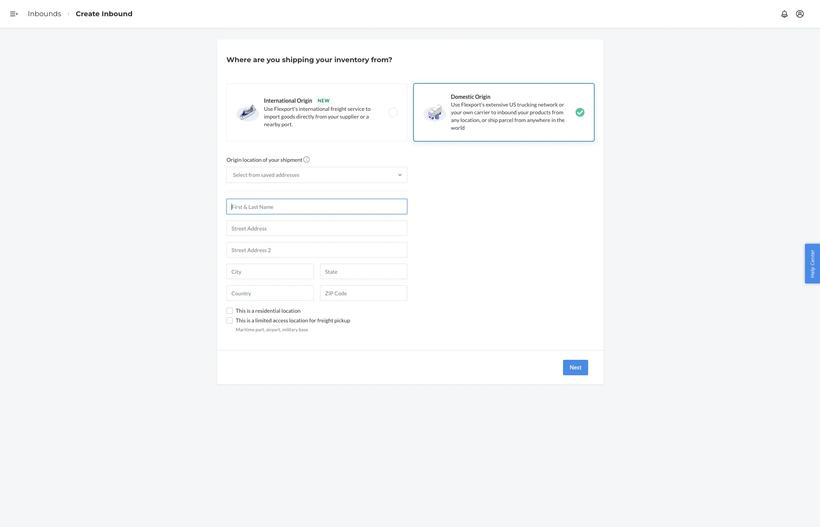 Task type: vqa. For each thing, say whether or not it's contained in the screenshot.
international
yes



Task type: locate. For each thing, give the bounding box(es) containing it.
service
[[348, 106, 365, 112]]

use down domestic
[[451, 101, 460, 108]]

flexport's
[[461, 101, 485, 108]]

pickup
[[334, 317, 350, 324]]

to up ship
[[491, 109, 496, 116]]

this
[[236, 308, 246, 314], [236, 317, 246, 324]]

products
[[530, 109, 551, 116]]

base
[[299, 327, 308, 333]]

from
[[552, 109, 563, 116], [315, 113, 327, 120], [515, 117, 526, 123], [249, 172, 260, 178]]

use inside use flexport's international freight service to import goods directly from your supplier or a nearby port.
[[264, 106, 273, 112]]

origin inside domestic origin use flexport's extensive us trucking network or your own carrier to inbound your products from any location, or ship parcel from anywhere in the world
[[475, 94, 491, 100]]

2 vertical spatial location
[[289, 317, 308, 324]]

location,
[[461, 117, 481, 123]]

parcel
[[499, 117, 513, 123]]

next button
[[563, 360, 588, 376]]

a left residential
[[252, 308, 254, 314]]

location up the this is a limited access location for freight pickup
[[282, 308, 301, 314]]

1 horizontal spatial use
[[451, 101, 460, 108]]

new
[[318, 98, 330, 104]]

create inbound
[[76, 10, 133, 18]]

help center
[[809, 250, 816, 278]]

freight up the supplier on the left top
[[331, 106, 347, 112]]

inbounds link
[[28, 10, 61, 18]]

a right the supplier on the left top
[[366, 113, 369, 120]]

or
[[559, 101, 564, 108], [360, 113, 365, 120], [482, 117, 487, 123]]

your right of
[[269, 157, 279, 163]]

next
[[570, 365, 582, 371]]

the
[[557, 117, 565, 123]]

to right service
[[366, 106, 371, 112]]

from right parcel
[[515, 117, 526, 123]]

0 horizontal spatial use
[[264, 106, 273, 112]]

location up base
[[289, 317, 308, 324]]

City text field
[[226, 264, 314, 279]]

use inside domestic origin use flexport's extensive us trucking network or your own carrier to inbound your products from any location, or ship parcel from anywhere in the world
[[451, 101, 460, 108]]

a inside use flexport's international freight service to import goods directly from your supplier or a nearby port.
[[366, 113, 369, 120]]

1 vertical spatial this
[[236, 317, 246, 324]]

freight right for
[[317, 317, 333, 324]]

1 vertical spatial is
[[247, 317, 250, 324]]

of
[[263, 157, 268, 163]]

2 horizontal spatial origin
[[475, 94, 491, 100]]

create inbound link
[[76, 10, 133, 18]]

maritime
[[236, 327, 255, 333]]

inbounds
[[28, 10, 61, 18]]

use
[[451, 101, 460, 108], [264, 106, 273, 112]]

1 horizontal spatial or
[[482, 117, 487, 123]]

None checkbox
[[226, 308, 233, 314], [226, 318, 233, 324], [226, 308, 233, 314], [226, 318, 233, 324]]

origin up flexport's
[[475, 94, 491, 100]]

domestic origin use flexport's extensive us trucking network or your own carrier to inbound your products from any location, or ship parcel from anywhere in the world
[[451, 94, 565, 131]]

anywhere
[[527, 117, 550, 123]]

1 horizontal spatial to
[[491, 109, 496, 116]]

this for this is a residential location
[[236, 308, 246, 314]]

1 vertical spatial location
[[282, 308, 301, 314]]

use up import
[[264, 106, 273, 112]]

for
[[309, 317, 316, 324]]

from down international
[[315, 113, 327, 120]]

a for this is a limited access location for freight pickup
[[252, 317, 254, 324]]

carrier
[[474, 109, 490, 116]]

or down carrier
[[482, 117, 487, 123]]

location left of
[[243, 157, 262, 163]]

or right network
[[559, 101, 564, 108]]

in
[[551, 117, 556, 123]]

from up the
[[552, 109, 563, 116]]

origin up select
[[226, 157, 242, 163]]

your
[[316, 56, 332, 64], [451, 109, 462, 116], [518, 109, 529, 116], [328, 113, 339, 120], [269, 157, 279, 163]]

Street Address text field
[[226, 221, 407, 236]]

nearby
[[264, 121, 280, 128]]

origin up international
[[297, 97, 312, 104]]

trucking
[[517, 101, 537, 108]]

1 vertical spatial a
[[252, 308, 254, 314]]

are
[[253, 56, 265, 64]]

0 horizontal spatial or
[[360, 113, 365, 120]]

saved
[[261, 172, 275, 178]]

maritime port, airport, military base
[[236, 327, 308, 333]]

international
[[299, 106, 330, 112]]

0 horizontal spatial to
[[366, 106, 371, 112]]

this for this is a limited access location for freight pickup
[[236, 317, 246, 324]]

or inside use flexport's international freight service to import goods directly from your supplier or a nearby port.
[[360, 113, 365, 120]]

1 horizontal spatial origin
[[297, 97, 312, 104]]

international
[[264, 97, 296, 104]]

use flexport's international freight service to import goods directly from your supplier or a nearby port.
[[264, 106, 371, 128]]

0 vertical spatial freight
[[331, 106, 347, 112]]

is
[[247, 308, 250, 314], [247, 317, 250, 324]]

0 vertical spatial is
[[247, 308, 250, 314]]

inbound
[[102, 10, 133, 18]]

your up any
[[451, 109, 462, 116]]

0 vertical spatial this
[[236, 308, 246, 314]]

your left the supplier on the left top
[[328, 113, 339, 120]]

2 vertical spatial a
[[252, 317, 254, 324]]

origin
[[475, 94, 491, 100], [297, 97, 312, 104], [226, 157, 242, 163]]

or down service
[[360, 113, 365, 120]]

location
[[243, 157, 262, 163], [282, 308, 301, 314], [289, 317, 308, 324]]

where are you shipping your inventory from?
[[226, 56, 392, 64]]

to
[[366, 106, 371, 112], [491, 109, 496, 116]]

world
[[451, 124, 465, 131]]

shipment
[[281, 157, 303, 163]]

2 this from the top
[[236, 317, 246, 324]]

your right the shipping
[[316, 56, 332, 64]]

Street Address 2 text field
[[226, 242, 407, 258]]

select from saved addresses
[[233, 172, 299, 178]]

open account menu image
[[795, 9, 805, 19]]

where
[[226, 56, 251, 64]]

2 horizontal spatial or
[[559, 101, 564, 108]]

2 is from the top
[[247, 317, 250, 324]]

extensive
[[486, 101, 508, 108]]

State text field
[[320, 264, 407, 279]]

0 vertical spatial a
[[366, 113, 369, 120]]

1 this from the top
[[236, 308, 246, 314]]

freight
[[331, 106, 347, 112], [317, 317, 333, 324]]

inventory
[[334, 56, 369, 64]]

1 is from the top
[[247, 308, 250, 314]]

origin for domestic
[[475, 94, 491, 100]]

a left limited
[[252, 317, 254, 324]]

a
[[366, 113, 369, 120], [252, 308, 254, 314], [252, 317, 254, 324]]



Task type: describe. For each thing, give the bounding box(es) containing it.
this is a residential location
[[236, 308, 301, 314]]

supplier
[[340, 113, 359, 120]]

international origin
[[264, 97, 312, 104]]

network
[[538, 101, 558, 108]]

port.
[[282, 121, 293, 128]]

shipping
[[282, 56, 314, 64]]

a for this is a residential location
[[252, 308, 254, 314]]

residential
[[255, 308, 280, 314]]

military
[[282, 327, 298, 333]]

flexport's
[[274, 106, 298, 112]]

addresses
[[276, 172, 299, 178]]

create
[[76, 10, 100, 18]]

us
[[509, 101, 516, 108]]

own
[[463, 109, 473, 116]]

airport,
[[266, 327, 281, 333]]

check circle image
[[576, 108, 585, 117]]

port,
[[255, 327, 265, 333]]

open notifications image
[[780, 9, 789, 19]]

select
[[233, 172, 248, 178]]

you
[[267, 56, 280, 64]]

freight inside use flexport's international freight service to import goods directly from your supplier or a nearby port.
[[331, 106, 347, 112]]

to inside domestic origin use flexport's extensive us trucking network or your own carrier to inbound your products from any location, or ship parcel from anywhere in the world
[[491, 109, 496, 116]]

0 vertical spatial location
[[243, 157, 262, 163]]

Country text field
[[226, 286, 314, 301]]

this is a limited access location for freight pickup
[[236, 317, 350, 324]]

from left saved
[[249, 172, 260, 178]]

ZIP Code text field
[[320, 286, 407, 301]]

limited
[[255, 317, 272, 324]]

1 vertical spatial freight
[[317, 317, 333, 324]]

breadcrumbs navigation
[[22, 3, 139, 25]]

your down trucking
[[518, 109, 529, 116]]

from inside use flexport's international freight service to import goods directly from your supplier or a nearby port.
[[315, 113, 327, 120]]

from?
[[371, 56, 392, 64]]

import
[[264, 113, 280, 120]]

any
[[451, 117, 459, 123]]

open navigation image
[[9, 9, 19, 19]]

to inside use flexport's international freight service to import goods directly from your supplier or a nearby port.
[[366, 106, 371, 112]]

0 horizontal spatial origin
[[226, 157, 242, 163]]

your inside use flexport's international freight service to import goods directly from your supplier or a nearby port.
[[328, 113, 339, 120]]

inbound
[[497, 109, 517, 116]]

is for residential
[[247, 308, 250, 314]]

origin location of your shipment
[[226, 157, 303, 163]]

ship
[[488, 117, 498, 123]]

help center button
[[805, 244, 820, 284]]

domestic
[[451, 94, 474, 100]]

First & Last Name text field
[[226, 199, 407, 215]]

is for limited
[[247, 317, 250, 324]]

directly
[[296, 113, 314, 120]]

help
[[809, 267, 816, 278]]

center
[[809, 250, 816, 266]]

origin for international
[[297, 97, 312, 104]]

access
[[273, 317, 288, 324]]

goods
[[281, 113, 295, 120]]



